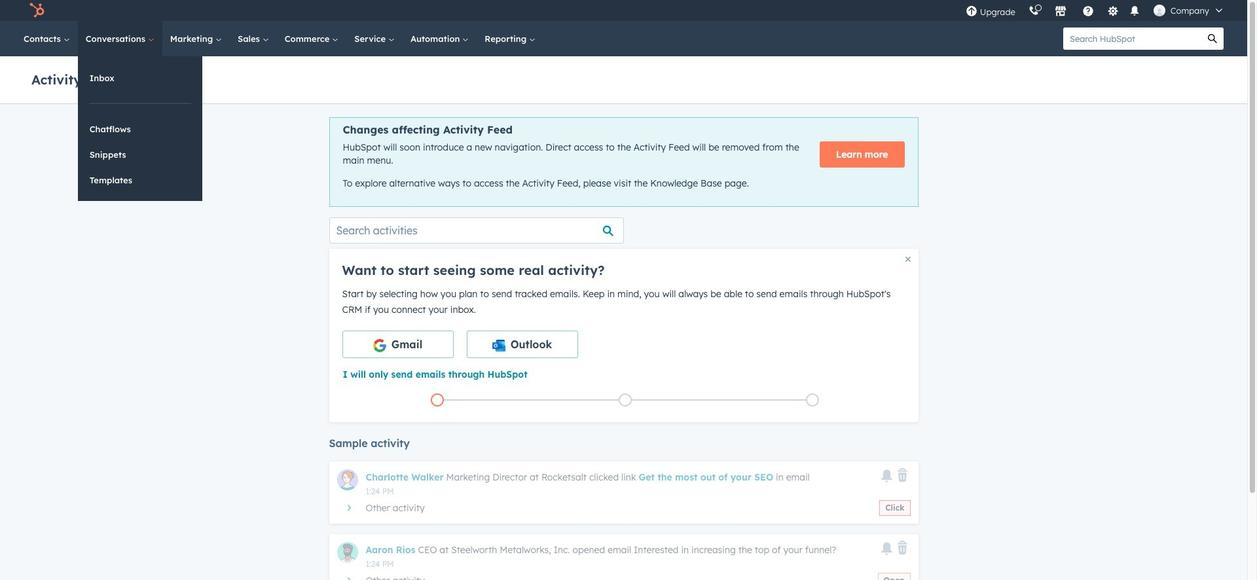 Task type: locate. For each thing, give the bounding box(es) containing it.
list
[[344, 391, 907, 409]]

None checkbox
[[342, 331, 454, 358], [467, 331, 578, 358], [342, 331, 454, 358], [467, 331, 578, 358]]

close image
[[906, 257, 911, 262]]

onboarding.steps.sendtrackedemailingmail.title image
[[622, 397, 629, 405]]

conversations menu
[[78, 56, 202, 201]]

menu
[[960, 0, 1232, 21]]

jacob simon image
[[1154, 5, 1166, 16]]

onboarding.steps.finalstep.title image
[[810, 397, 816, 405]]

Search activities search field
[[329, 217, 624, 244]]



Task type: describe. For each thing, give the bounding box(es) containing it.
marketplaces image
[[1055, 6, 1067, 18]]

Search HubSpot search field
[[1064, 28, 1202, 50]]



Task type: vqa. For each thing, say whether or not it's contained in the screenshot.
menu
yes



